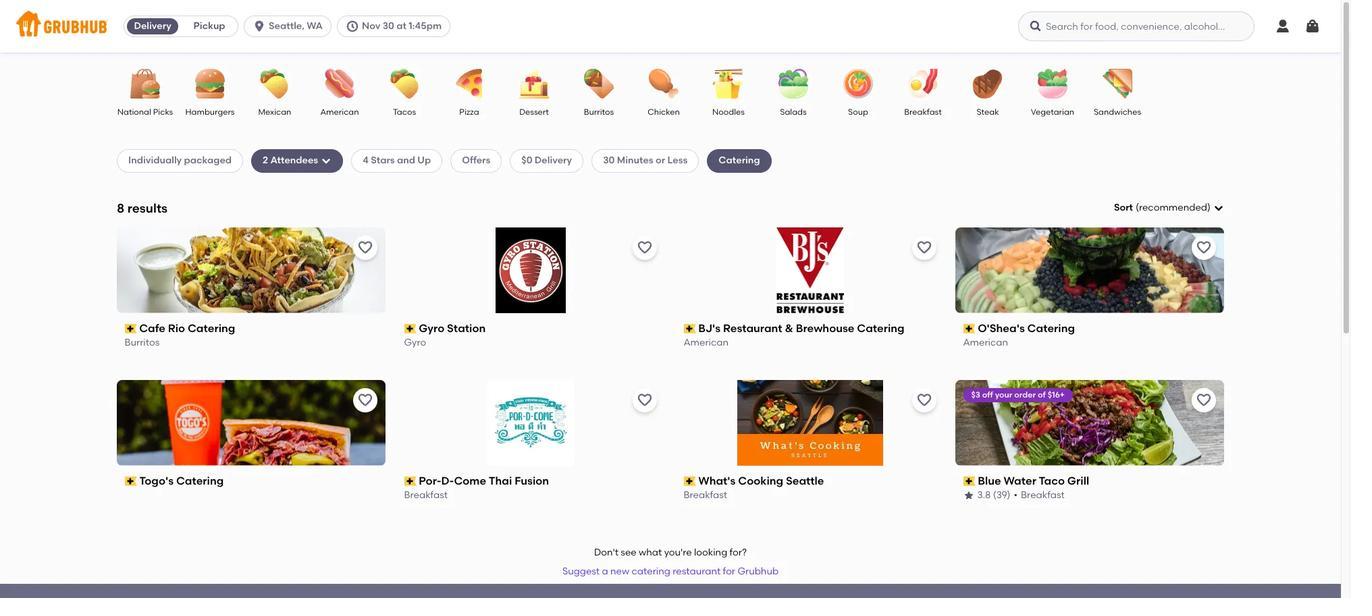 Task type: describe. For each thing, give the bounding box(es) containing it.
main navigation navigation
[[0, 0, 1341, 53]]

bj's restaurant & brewhouse catering
[[699, 322, 905, 335]]

3.8
[[978, 490, 991, 501]]

hamburgers image
[[186, 69, 234, 99]]

catering inside bj's restaurant & brewhouse catering link
[[858, 322, 905, 335]]

noodles image
[[705, 69, 752, 99]]

svg image inside seattle, wa button
[[253, 20, 266, 33]]

• breakfast
[[1015, 490, 1065, 501]]

save this restaurant button for o'shea's catering
[[1192, 236, 1216, 260]]

packaged
[[184, 155, 232, 166]]

recommended
[[1139, 202, 1208, 213]]

up
[[418, 155, 431, 166]]

soup
[[848, 107, 869, 117]]

breakfast down what's
[[684, 490, 728, 501]]

4 stars and up
[[363, 155, 431, 166]]

rio
[[168, 322, 185, 335]]

2
[[263, 155, 268, 166]]

don't see what you're looking for?
[[594, 547, 747, 559]]

subscription pass image for cafe rio catering
[[125, 324, 137, 334]]

come
[[455, 475, 487, 487]]

suggest a new catering restaurant for grubhub
[[563, 566, 779, 578]]

order
[[1015, 390, 1037, 400]]

attendees
[[270, 155, 318, 166]]

save this restaurant button for por-d-come thai fusion
[[633, 388, 657, 412]]

blue
[[978, 475, 1002, 487]]

cafe rio catering
[[140, 322, 236, 335]]

less
[[668, 155, 688, 166]]

save this restaurant image for gyro station
[[637, 240, 653, 256]]

salads
[[780, 107, 807, 117]]

togo's
[[140, 475, 174, 487]]

togo's catering logo image
[[117, 380, 386, 466]]

national
[[117, 107, 151, 117]]

$0
[[522, 155, 533, 166]]

breakfast down taco
[[1022, 490, 1065, 501]]

stars
[[371, 155, 395, 166]]

svg image
[[321, 156, 332, 166]]

30 inside 8 results main content
[[603, 155, 615, 166]]

pizza
[[460, 107, 479, 117]]

por-
[[419, 475, 442, 487]]

seattle,
[[269, 20, 305, 32]]

gyro for gyro station
[[419, 322, 445, 335]]

sort
[[1114, 202, 1133, 213]]

nov
[[362, 20, 380, 32]]

delivery inside button
[[134, 20, 171, 32]]

station
[[448, 322, 486, 335]]

nov 30 at 1:45pm
[[362, 20, 442, 32]]

chicken image
[[640, 69, 688, 99]]

what's
[[699, 475, 736, 487]]

don't
[[594, 547, 619, 559]]

see
[[621, 547, 637, 559]]

delivery inside 8 results main content
[[535, 155, 572, 166]]

catering inside o'shea's catering link
[[1028, 322, 1076, 335]]

bj's restaurant & brewhouse catering link
[[684, 321, 937, 337]]

subscription pass image for por-d-come thai fusion
[[405, 477, 417, 486]]

$0 delivery
[[522, 155, 572, 166]]

0 horizontal spatial american
[[320, 107, 359, 117]]

grill
[[1068, 475, 1090, 487]]

pizza image
[[446, 69, 493, 99]]

blue water taco grill logo image
[[956, 380, 1225, 466]]

&
[[786, 322, 794, 335]]

vegetarian
[[1031, 107, 1075, 117]]

none field inside 8 results main content
[[1114, 201, 1225, 215]]

gyro station
[[419, 322, 486, 335]]

chicken
[[648, 107, 680, 117]]

8 results main content
[[0, 53, 1341, 598]]

sandwiches image
[[1094, 69, 1141, 99]]

subscription pass image for togo's catering
[[125, 477, 137, 486]]

seattle, wa
[[269, 20, 323, 32]]

steak image
[[965, 69, 1012, 99]]

american for o'shea's catering
[[964, 337, 1009, 349]]

save this restaurant image for bj's restaurant & brewhouse catering
[[917, 240, 933, 256]]

1 horizontal spatial burritos
[[584, 107, 614, 117]]

a
[[602, 566, 608, 578]]

save this restaurant image for por-d-come thai fusion
[[637, 392, 653, 408]]

national picks
[[117, 107, 173, 117]]

save this restaurant image for o'shea's catering
[[1196, 240, 1212, 256]]

catering down noodles
[[719, 155, 760, 166]]

individually packaged
[[128, 155, 232, 166]]

save this restaurant button for cafe rio catering
[[353, 236, 378, 260]]

Search for food, convenience, alcohol... search field
[[1019, 11, 1255, 41]]

d-
[[442, 475, 455, 487]]

save this restaurant button for what's cooking seattle
[[912, 388, 937, 412]]

brewhouse
[[796, 322, 855, 335]]

results
[[127, 200, 168, 216]]

hamburgers
[[185, 107, 235, 117]]

por-d-come thai fusion link
[[405, 474, 657, 489]]

mexican
[[258, 107, 291, 117]]

togo's catering link
[[125, 474, 378, 489]]

american for bj's restaurant & brewhouse catering
[[684, 337, 729, 349]]

dessert image
[[511, 69, 558, 99]]

gyro station link
[[405, 321, 657, 337]]

what's cooking seattle
[[699, 475, 825, 487]]

blue water taco grill
[[978, 475, 1090, 487]]

bj's
[[699, 322, 721, 335]]

o'shea's
[[978, 322, 1025, 335]]

30 inside button
[[383, 20, 394, 32]]

fusion
[[515, 475, 550, 487]]



Task type: vqa. For each thing, say whether or not it's contained in the screenshot.
What's Cooking Seattle logo
yes



Task type: locate. For each thing, give the bounding box(es) containing it.
offers
[[462, 155, 491, 166]]

catering right o'shea's
[[1028, 322, 1076, 335]]

1 horizontal spatial american
[[684, 337, 729, 349]]

0 horizontal spatial delivery
[[134, 20, 171, 32]]

0 vertical spatial delivery
[[134, 20, 171, 32]]

save this restaurant button
[[353, 236, 378, 260], [633, 236, 657, 260], [912, 236, 937, 260], [1192, 236, 1216, 260], [353, 388, 378, 412], [633, 388, 657, 412], [912, 388, 937, 412], [1192, 388, 1216, 412]]

subscription pass image for o'shea's catering
[[964, 324, 976, 334]]

•
[[1015, 490, 1018, 501]]

subscription pass image inside por-d-come thai fusion link
[[405, 477, 417, 486]]

sort ( recommended )
[[1114, 202, 1211, 213]]

nov 30 at 1:45pm button
[[337, 16, 456, 37]]

gyro inside "link"
[[419, 322, 445, 335]]

save this restaurant button for bj's restaurant & brewhouse catering
[[912, 236, 937, 260]]

0 vertical spatial 30
[[383, 20, 394, 32]]

save this restaurant image
[[357, 240, 374, 256], [917, 240, 933, 256], [917, 392, 933, 408], [1196, 392, 1212, 408]]

$3 off your order of $16+
[[972, 390, 1065, 400]]

wa
[[307, 20, 323, 32]]

grubhub
[[738, 566, 779, 578]]

2 attendees
[[263, 155, 318, 166]]

catering inside cafe rio catering link
[[188, 322, 236, 335]]

(39)
[[994, 490, 1011, 501]]

soup image
[[835, 69, 882, 99]]

subscription pass image for what's cooking seattle
[[684, 477, 696, 486]]

save this restaurant image for cafe rio catering
[[357, 240, 374, 256]]

your
[[996, 390, 1013, 400]]

catering right togo's
[[177, 475, 224, 487]]

30 left at
[[383, 20, 394, 32]]

subscription pass image for bj's restaurant & brewhouse catering
[[684, 324, 696, 334]]

0 horizontal spatial burritos
[[125, 337, 160, 349]]

save this restaurant image
[[637, 240, 653, 256], [1196, 240, 1212, 256], [357, 392, 374, 408], [637, 392, 653, 408]]

what's cooking seattle logo image
[[738, 380, 883, 466]]

catering right rio at the bottom of page
[[188, 322, 236, 335]]

at
[[397, 20, 407, 32]]

delivery right $0
[[535, 155, 572, 166]]

and
[[397, 155, 415, 166]]

gyro station logo image
[[496, 227, 566, 313]]

subscription pass image inside blue water taco grill link
[[964, 477, 976, 486]]

breakfast image
[[900, 69, 947, 99]]

for
[[723, 566, 736, 578]]

for?
[[730, 547, 747, 559]]

american down american image
[[320, 107, 359, 117]]

0 horizontal spatial 30
[[383, 20, 394, 32]]

breakfast down por-
[[405, 490, 448, 501]]

30 left minutes
[[603, 155, 615, 166]]

togo's catering
[[140, 475, 224, 487]]

subscription pass image inside bj's restaurant & brewhouse catering link
[[684, 324, 696, 334]]

o'shea's catering link
[[964, 321, 1216, 337]]

national picks image
[[122, 69, 169, 99]]

save this restaurant button for gyro station
[[633, 236, 657, 260]]

subscription pass image inside togo's catering link
[[125, 477, 137, 486]]

pickup
[[194, 20, 225, 32]]

cooking
[[739, 475, 784, 487]]

gyro
[[419, 322, 445, 335], [405, 337, 427, 349]]

vegetarian image
[[1029, 69, 1077, 99]]

picks
[[153, 107, 173, 117]]

cafe
[[140, 322, 166, 335]]

thai
[[489, 475, 513, 487]]

)
[[1208, 202, 1211, 213]]

2 horizontal spatial american
[[964, 337, 1009, 349]]

seattle
[[787, 475, 825, 487]]

cafe rio catering link
[[125, 321, 378, 337]]

breakfast
[[905, 107, 942, 117], [405, 490, 448, 501], [684, 490, 728, 501], [1022, 490, 1065, 501]]

dessert
[[520, 107, 549, 117]]

1 horizontal spatial 30
[[603, 155, 615, 166]]

1 vertical spatial 30
[[603, 155, 615, 166]]

seattle, wa button
[[244, 16, 337, 37]]

tacos
[[393, 107, 416, 117]]

0 vertical spatial burritos
[[584, 107, 614, 117]]

svg image inside the "nov 30 at 1:45pm" button
[[346, 20, 359, 33]]

individually
[[128, 155, 182, 166]]

burritos down cafe
[[125, 337, 160, 349]]

(
[[1136, 202, 1139, 213]]

restaurant
[[673, 566, 721, 578]]

subscription pass image inside gyro station "link"
[[405, 324, 417, 334]]

subscription pass image inside cafe rio catering link
[[125, 324, 137, 334]]

noodles
[[713, 107, 745, 117]]

burritos
[[584, 107, 614, 117], [125, 337, 160, 349]]

o'shea's catering logo image
[[956, 227, 1225, 313]]

1:45pm
[[409, 20, 442, 32]]

gyro left station
[[419, 322, 445, 335]]

american down o'shea's
[[964, 337, 1009, 349]]

subscription pass image
[[125, 324, 137, 334], [684, 324, 696, 334], [964, 324, 976, 334], [405, 477, 417, 486]]

delivery left pickup
[[134, 20, 171, 32]]

star icon image
[[964, 491, 975, 501]]

minutes
[[617, 155, 654, 166]]

cafe rio catering logo image
[[117, 227, 386, 313]]

salads image
[[770, 69, 817, 99]]

catering
[[719, 155, 760, 166], [188, 322, 236, 335], [858, 322, 905, 335], [1028, 322, 1076, 335], [177, 475, 224, 487]]

burritos down "burritos" image
[[584, 107, 614, 117]]

o'shea's catering
[[978, 322, 1076, 335]]

burritos image
[[575, 69, 623, 99]]

american down bj's
[[684, 337, 729, 349]]

suggest
[[563, 566, 600, 578]]

gyro for gyro
[[405, 337, 427, 349]]

subscription pass image inside what's cooking seattle link
[[684, 477, 696, 486]]

subscription pass image inside o'shea's catering link
[[964, 324, 976, 334]]

delivery button
[[124, 16, 181, 37]]

none field containing sort
[[1114, 201, 1225, 215]]

sandwiches
[[1094, 107, 1142, 117]]

breakfast down breakfast image
[[905, 107, 942, 117]]

gyro down the gyro station
[[405, 337, 427, 349]]

looking
[[694, 547, 728, 559]]

suggest a new catering restaurant for grubhub button
[[556, 560, 785, 584]]

taco
[[1039, 475, 1065, 487]]

you're
[[664, 547, 692, 559]]

american image
[[316, 69, 363, 99]]

30
[[383, 20, 394, 32], [603, 155, 615, 166]]

of
[[1038, 390, 1046, 400]]

$16+
[[1048, 390, 1065, 400]]

mexican image
[[251, 69, 299, 99]]

subscription pass image left what's
[[684, 477, 696, 486]]

subscription pass image left bj's
[[684, 324, 696, 334]]

0 vertical spatial gyro
[[419, 322, 445, 335]]

1 vertical spatial delivery
[[535, 155, 572, 166]]

new
[[611, 566, 630, 578]]

subscription pass image
[[405, 324, 417, 334], [125, 477, 137, 486], [684, 477, 696, 486], [964, 477, 976, 486]]

svg image
[[1275, 18, 1291, 34], [1305, 18, 1321, 34], [253, 20, 266, 33], [346, 20, 359, 33], [1029, 20, 1043, 33], [1214, 203, 1225, 214]]

None field
[[1114, 201, 1225, 215]]

catering inside togo's catering link
[[177, 475, 224, 487]]

bj's restaurant & brewhouse catering logo image
[[777, 227, 844, 313]]

$3
[[972, 390, 981, 400]]

blue water taco grill link
[[964, 474, 1216, 489]]

1 vertical spatial burritos
[[125, 337, 160, 349]]

delivery
[[134, 20, 171, 32], [535, 155, 572, 166]]

subscription pass image for blue water taco grill
[[964, 477, 976, 486]]

subscription pass image left o'shea's
[[964, 324, 976, 334]]

off
[[983, 390, 994, 400]]

4
[[363, 155, 369, 166]]

por-d-come thai fusion logo image
[[488, 380, 574, 466]]

30 minutes or less
[[603, 155, 688, 166]]

subscription pass image left the gyro station
[[405, 324, 417, 334]]

or
[[656, 155, 665, 166]]

catering
[[632, 566, 671, 578]]

tacos image
[[381, 69, 428, 99]]

subscription pass image left por-
[[405, 477, 417, 486]]

3.8 (39)
[[978, 490, 1011, 501]]

subscription pass image up star icon
[[964, 477, 976, 486]]

subscription pass image left togo's
[[125, 477, 137, 486]]

what's cooking seattle link
[[684, 474, 937, 489]]

1 horizontal spatial delivery
[[535, 155, 572, 166]]

catering right brewhouse
[[858, 322, 905, 335]]

1 vertical spatial gyro
[[405, 337, 427, 349]]

pickup button
[[181, 16, 238, 37]]

save this restaurant image for what's cooking seattle
[[917, 392, 933, 408]]

steak
[[977, 107, 999, 117]]

subscription pass image for gyro station
[[405, 324, 417, 334]]

subscription pass image left cafe
[[125, 324, 137, 334]]

water
[[1004, 475, 1037, 487]]

por-d-come thai fusion
[[419, 475, 550, 487]]

restaurant
[[724, 322, 783, 335]]



